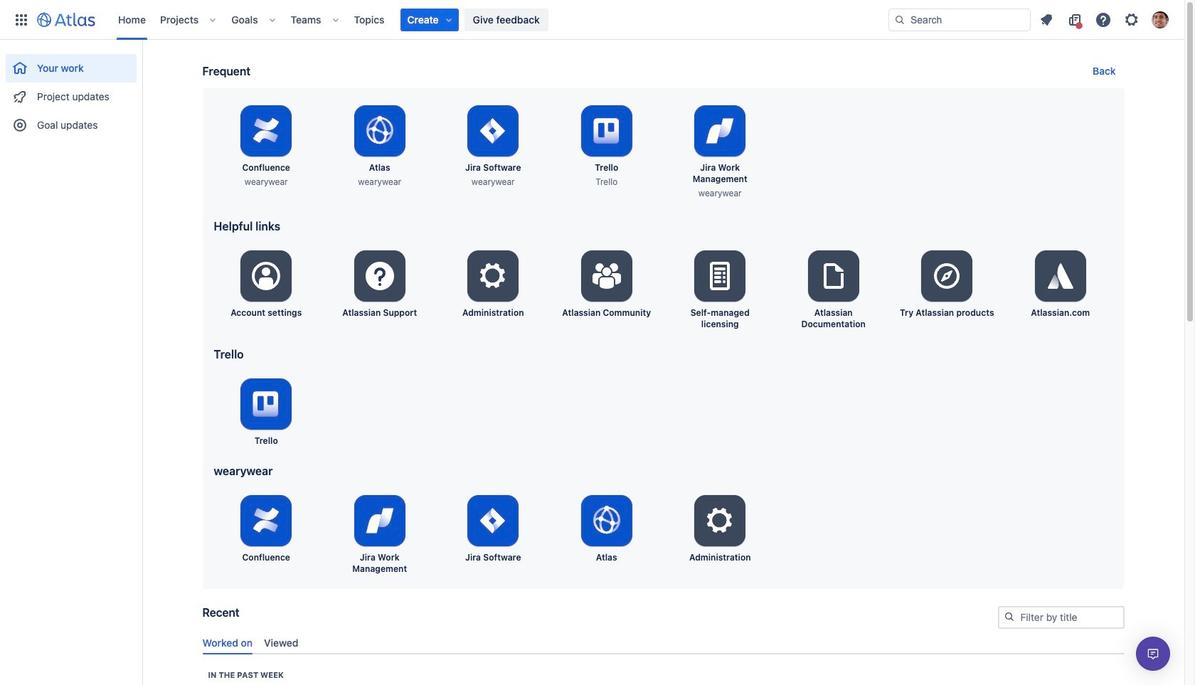 Task type: describe. For each thing, give the bounding box(es) containing it.
2 settings image from the left
[[476, 259, 510, 293]]

help image
[[1095, 11, 1112, 28]]

search image
[[894, 14, 906, 25]]

5 settings image from the left
[[817, 259, 851, 293]]

search image
[[1004, 611, 1015, 623]]

notifications image
[[1038, 11, 1055, 28]]

Search field
[[889, 8, 1031, 31]]

top element
[[9, 0, 889, 39]]

1 settings image from the left
[[363, 259, 397, 293]]

Filter by title field
[[999, 608, 1123, 628]]

switch to... image
[[13, 11, 30, 28]]

open intercom messenger image
[[1145, 645, 1162, 663]]



Task type: locate. For each thing, give the bounding box(es) containing it.
banner
[[0, 0, 1185, 40]]

tab list
[[197, 631, 1130, 655]]

group
[[6, 40, 137, 144]]

None search field
[[889, 8, 1031, 31]]

account image
[[1152, 11, 1169, 28]]

3 settings image from the left
[[590, 259, 624, 293]]

settings image
[[1124, 11, 1141, 28], [249, 259, 283, 293], [930, 259, 964, 293], [1044, 259, 1078, 293], [703, 504, 737, 538]]

heading
[[208, 670, 284, 681]]

settings image
[[363, 259, 397, 293], [476, 259, 510, 293], [590, 259, 624, 293], [703, 259, 737, 293], [817, 259, 851, 293]]

4 settings image from the left
[[703, 259, 737, 293]]



Task type: vqa. For each thing, say whether or not it's contained in the screenshot.
Settings image
yes



